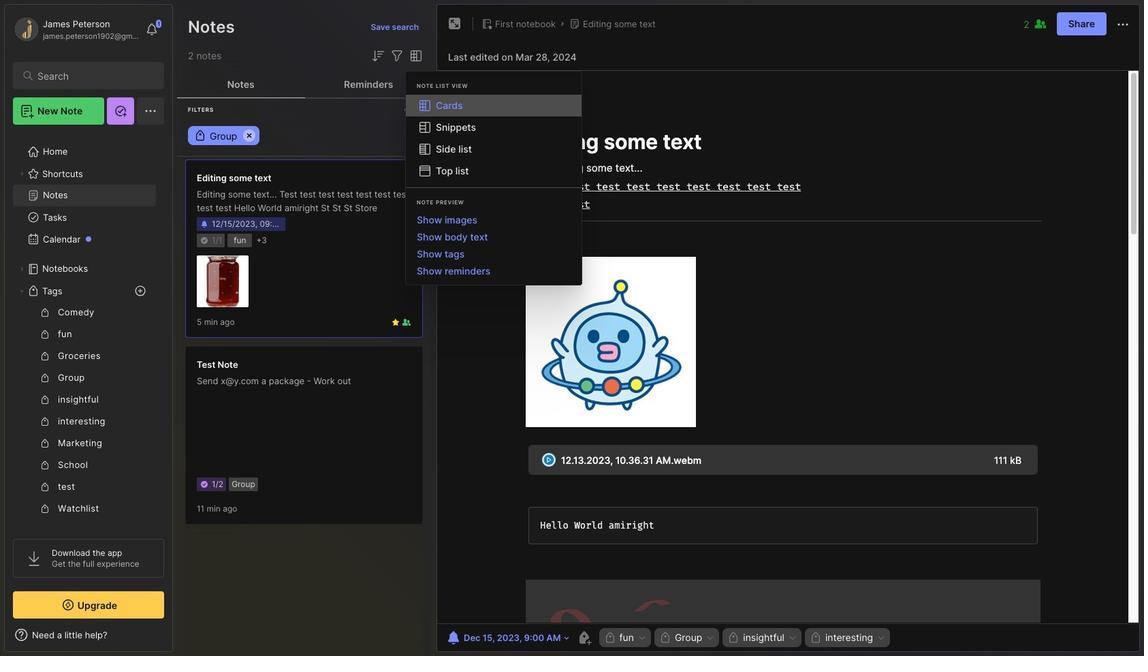 Task type: vqa. For each thing, say whether or not it's contained in the screenshot.
group at left
yes



Task type: locate. For each thing, give the bounding box(es) containing it.
1 dropdown list menu from the top
[[406, 95, 582, 182]]

insightful Tag actions field
[[785, 633, 798, 643]]

None search field
[[37, 67, 152, 84]]

group
[[13, 302, 156, 563]]

menu item
[[406, 95, 582, 117]]

tree
[[5, 133, 172, 615]]

1 vertical spatial dropdown list menu
[[406, 211, 582, 279]]

add filters image
[[389, 48, 405, 64]]

0 vertical spatial dropdown list menu
[[406, 95, 582, 182]]

tab list
[[177, 71, 433, 98]]

thumbnail image
[[197, 256, 249, 307]]

expand notebooks image
[[18, 265, 26, 273]]

WHAT'S NEW field
[[5, 624, 172, 646]]

Add filters field
[[389, 48, 405, 64]]

group inside main element
[[13, 302, 156, 563]]

fun Tag actions field
[[634, 633, 647, 643]]

dropdown list menu
[[406, 95, 582, 182], [406, 211, 582, 279]]

none search field inside main element
[[37, 67, 152, 84]]

tree inside main element
[[5, 133, 172, 615]]

more actions image
[[1115, 16, 1132, 33]]



Task type: describe. For each thing, give the bounding box(es) containing it.
add tag image
[[576, 630, 592, 646]]

expand note image
[[447, 16, 463, 32]]

interesting Tag actions field
[[874, 633, 887, 643]]

2 dropdown list menu from the top
[[406, 211, 582, 279]]

Account field
[[13, 16, 139, 43]]

note window element
[[437, 4, 1141, 655]]

expand tags image
[[18, 287, 26, 295]]

More actions field
[[1115, 15, 1132, 33]]

main element
[[0, 0, 177, 656]]

click to collapse image
[[172, 631, 182, 647]]

Group Tag actions field
[[703, 633, 716, 643]]

Note Editor text field
[[437, 70, 1140, 623]]

Edit reminder field
[[444, 628, 571, 647]]

View options field
[[405, 48, 424, 64]]

Search text field
[[37, 69, 152, 82]]

Sort options field
[[370, 48, 386, 64]]



